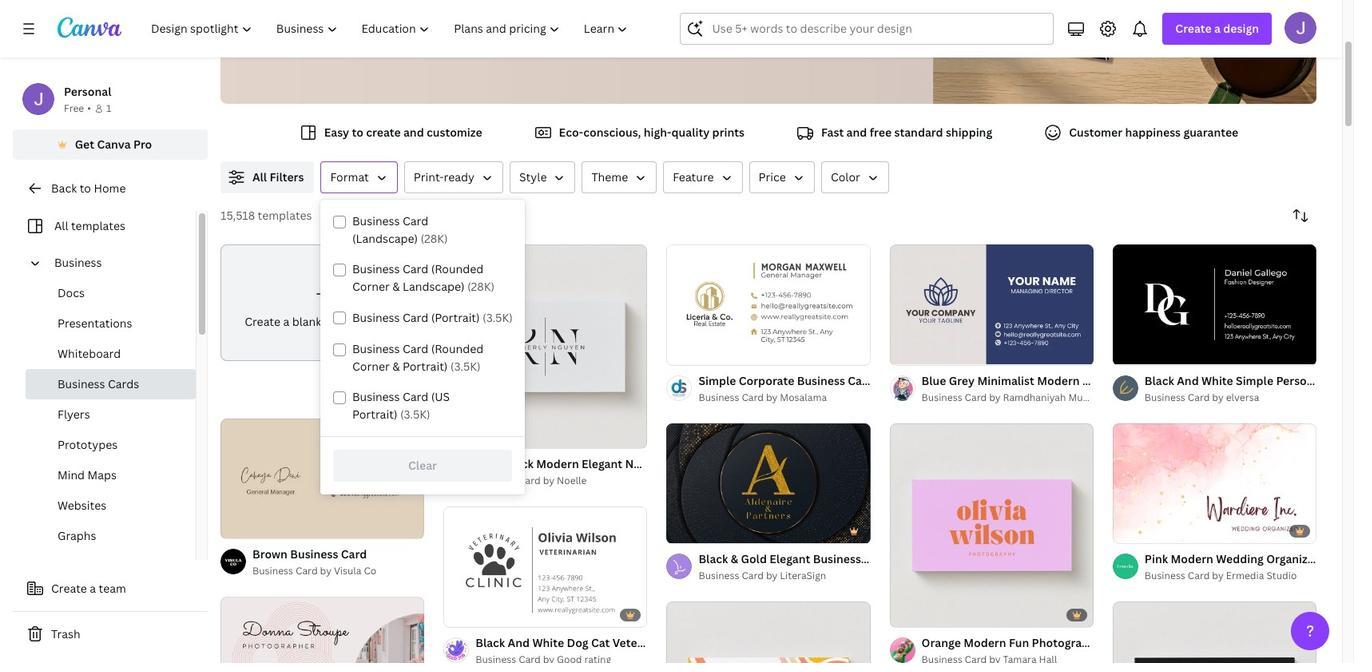 Task type: locate. For each thing, give the bounding box(es) containing it.
prints
[[712, 125, 745, 140]]

of
[[908, 346, 917, 358], [685, 524, 694, 536], [1131, 524, 1140, 536], [908, 608, 917, 620]]

0 vertical spatial (3.5k)
[[483, 310, 513, 325]]

2 horizontal spatial 1 of 2
[[1124, 524, 1147, 536]]

& inside 'business card (rounded corner & portrait)'
[[393, 359, 400, 374]]

2 vertical spatial create
[[51, 581, 87, 596]]

(portrait)
[[431, 310, 480, 325]]

business card (rounded corner & landscape)
[[352, 261, 484, 294]]

simple
[[699, 373, 736, 388], [1236, 373, 1274, 388]]

photography
[[1032, 635, 1103, 650]]

black left the gold
[[699, 551, 728, 567]]

create left design
[[1176, 21, 1212, 36]]

0 horizontal spatial and
[[403, 125, 424, 140]]

1 of 2 link up the gold
[[667, 423, 871, 543]]

2 horizontal spatial 1 of 2 link
[[1113, 423, 1317, 543]]

all filters
[[253, 169, 304, 185]]

websites link
[[26, 491, 196, 521]]

business left noelle on the bottom of the page
[[476, 474, 516, 488]]

business card (portrait) (3.5k)
[[352, 310, 513, 325]]

create a blank business card link
[[221, 245, 424, 361]]

modern right the pink
[[1171, 551, 1214, 567]]

(28k) inside the business card (landscape) (28k)
[[421, 231, 448, 246]]

1 of 2 link up minimalist
[[890, 245, 1094, 365]]

(28k) up business card (rounded corner & landscape) at the top left
[[421, 231, 448, 246]]

a
[[1215, 21, 1221, 36], [283, 314, 290, 329], [90, 581, 96, 596]]

0 horizontal spatial simple
[[699, 373, 736, 388]]

templates down back to home at top
[[71, 218, 125, 233]]

business up literasign
[[813, 551, 861, 567]]

free •
[[64, 101, 91, 115]]

black left and at the bottom of the page
[[1145, 373, 1175, 388]]

0 vertical spatial all
[[253, 169, 267, 185]]

all
[[253, 169, 267, 185], [54, 218, 68, 233]]

business card (rounded corner & portrait)
[[352, 341, 484, 374]]

modern up ramdhaniyah
[[1037, 373, 1080, 388]]

pink feminine beautiful business women photo salon nail art hair dresser jewelry business cards image
[[221, 597, 424, 663]]

a for team
[[90, 581, 96, 596]]

1 horizontal spatial and
[[847, 125, 867, 140]]

black inside black and white simple personal busin business card by elversa
[[1145, 373, 1175, 388]]

and left free
[[847, 125, 867, 140]]

personal left busin
[[1276, 373, 1324, 388]]

busin
[[1327, 373, 1354, 388]]

1 vertical spatial a
[[283, 314, 290, 329]]

0 horizontal spatial (3.5k)
[[400, 407, 430, 422]]

all inside button
[[253, 169, 267, 185]]

2 for pink
[[1142, 524, 1147, 536]]

(rounded for landscape)
[[431, 261, 484, 276]]

& inside black & gold elegant business card business card by literasign
[[731, 551, 738, 567]]

1 horizontal spatial portrait)
[[403, 359, 448, 374]]

filters
[[270, 169, 304, 185]]

by down the gold
[[766, 569, 778, 583]]

(3.5k) up the clear
[[400, 407, 430, 422]]

1 of 2
[[901, 346, 924, 358], [678, 524, 701, 536], [1124, 524, 1147, 536]]

pink modern wedding organizer business card image
[[1113, 423, 1317, 543]]

a inside the create a team button
[[90, 581, 96, 596]]

(rounded
[[431, 261, 484, 276], [431, 341, 484, 356]]

by inside black and white simple personal busin business card by elversa
[[1212, 390, 1224, 404]]

clear button
[[333, 450, 512, 482]]

simple left corporate
[[699, 373, 736, 388]]

by left ermedia
[[1212, 569, 1224, 583]]

2 for black
[[696, 524, 701, 536]]

(28k) up (portrait)
[[467, 279, 495, 294]]

black and white simple personal busin link
[[1145, 372, 1354, 390]]

1 horizontal spatial create
[[245, 314, 281, 329]]

1 vertical spatial portrait)
[[352, 407, 398, 422]]

easy
[[324, 125, 349, 140]]

1 horizontal spatial 2
[[919, 346, 924, 358]]

& up business card (us portrait)
[[393, 359, 400, 374]]

personal inside black and white simple personal busin business card by elversa
[[1276, 373, 1324, 388]]

2 horizontal spatial modern
[[1171, 551, 1214, 567]]

1 vertical spatial &
[[393, 359, 400, 374]]

(3.5k) down (portrait)
[[451, 359, 481, 374]]

business up flyers
[[58, 376, 105, 392]]

0 vertical spatial &
[[393, 279, 400, 294]]

a left team
[[90, 581, 96, 596]]

business up (landscape)
[[352, 213, 400, 229]]

1 vertical spatial create
[[245, 314, 281, 329]]

by down white on the right bottom of the page
[[1212, 390, 1224, 404]]

2 horizontal spatial (3.5k)
[[483, 310, 513, 325]]

modern inside blue grey minimalist modern business card business card by ramdhaniyah mumtazah's
[[1037, 373, 1080, 388]]

to right easy
[[352, 125, 364, 140]]

1 horizontal spatial 1 of 2
[[901, 346, 924, 358]]

2 corner from the top
[[352, 359, 390, 374]]

0 vertical spatial (28k)
[[421, 231, 448, 246]]

personal up •
[[64, 84, 111, 99]]

1 of 2 for pink
[[1124, 524, 1147, 536]]

1 horizontal spatial modern
[[1037, 373, 1080, 388]]

color button
[[821, 161, 889, 193]]

easy to create and customize
[[324, 125, 482, 140]]

1 horizontal spatial templates
[[258, 208, 312, 223]]

1 horizontal spatial black
[[1145, 373, 1175, 388]]

1 horizontal spatial (3.5k)
[[451, 359, 481, 374]]

feature
[[673, 169, 714, 185]]

card inside the pink modern wedding organizer busine business card by ermedia studio
[[1188, 569, 1210, 583]]

top level navigation element
[[141, 13, 642, 45]]

modern for orange modern fun photography business card
[[964, 635, 1006, 650]]

1 horizontal spatial (28k)
[[467, 279, 495, 294]]

0 horizontal spatial 2
[[696, 524, 701, 536]]

create
[[1176, 21, 1212, 36], [245, 314, 281, 329], [51, 581, 87, 596]]

and right the create
[[403, 125, 424, 140]]

create a blank business card
[[245, 314, 400, 329]]

1 vertical spatial (rounded
[[431, 341, 484, 356]]

business down the pink
[[1145, 569, 1186, 583]]

business down and at the bottom of the page
[[1145, 390, 1186, 404]]

black & gold elegant business card business card by literasign
[[699, 551, 890, 583]]

templates for all templates
[[71, 218, 125, 233]]

whiteboard link
[[26, 339, 196, 369]]

pro
[[133, 137, 152, 152]]

(28k)
[[421, 231, 448, 246], [467, 279, 495, 294]]

0 horizontal spatial portrait)
[[352, 407, 398, 422]]

fast
[[821, 125, 844, 140]]

1 horizontal spatial simple
[[1236, 373, 1274, 388]]

business right 'photography'
[[1105, 635, 1153, 650]]

a left blank
[[283, 314, 290, 329]]

& for portrait)
[[393, 359, 400, 374]]

docs link
[[26, 278, 196, 308]]

portrait) up clear button
[[352, 407, 398, 422]]

2 vertical spatial a
[[90, 581, 96, 596]]

corporate
[[739, 373, 795, 388]]

black and white simple personal busin business card by elversa
[[1145, 373, 1354, 404]]

0 horizontal spatial 1 of 2 link
[[667, 423, 871, 543]]

blue grey minimalist modern business card link
[[922, 372, 1159, 390]]

2 horizontal spatial 2
[[1142, 524, 1147, 536]]

&
[[393, 279, 400, 294], [393, 359, 400, 374], [731, 551, 738, 567]]

create a team
[[51, 581, 126, 596]]

by inside the pink modern wedding organizer busine business card by ermedia studio
[[1212, 569, 1224, 583]]

0 vertical spatial portrait)
[[403, 359, 448, 374]]

orange modern fun photography business card link
[[922, 634, 1182, 652]]

0 horizontal spatial to
[[80, 181, 91, 196]]

a inside create a blank business card element
[[283, 314, 290, 329]]

business card by ermedia studio link
[[1145, 568, 1317, 584]]

business down create a blank business card
[[352, 341, 400, 356]]

0 vertical spatial a
[[1215, 21, 1221, 36]]

2 vertical spatial &
[[731, 551, 738, 567]]

1 vertical spatial personal
[[1276, 373, 1324, 388]]

create left blank
[[245, 314, 281, 329]]

1 of 3
[[901, 608, 924, 620]]

create for create a blank business card
[[245, 314, 281, 329]]

modern inside the pink modern wedding organizer busine business card by ermedia studio
[[1171, 551, 1214, 567]]

0 vertical spatial (rounded
[[431, 261, 484, 276]]

trash
[[51, 626, 80, 642]]

corner up business card (us portrait)
[[352, 359, 390, 374]]

canva
[[97, 137, 131, 152]]

(rounded inside 'business card (rounded corner & portrait)'
[[431, 341, 484, 356]]

mind
[[58, 467, 85, 483]]

quality
[[672, 125, 710, 140]]

black
[[1145, 373, 1175, 388], [699, 551, 728, 567]]

a left design
[[1215, 21, 1221, 36]]

business down blue
[[922, 390, 963, 404]]

(3.5k) right (portrait)
[[483, 310, 513, 325]]

1 vertical spatial (3.5k)
[[451, 359, 481, 374]]

0 vertical spatial corner
[[352, 279, 390, 294]]

a for blank
[[283, 314, 290, 329]]

0 vertical spatial black
[[1145, 373, 1175, 388]]

& left the gold
[[731, 551, 738, 567]]

2
[[919, 346, 924, 358], [696, 524, 701, 536], [1142, 524, 1147, 536]]

(rounded down (portrait)
[[431, 341, 484, 356]]

1 simple from the left
[[699, 373, 736, 388]]

1 vertical spatial all
[[54, 218, 68, 233]]

corner for business card (rounded corner & portrait)
[[352, 359, 390, 374]]

0 vertical spatial personal
[[64, 84, 111, 99]]

(rounded inside business card (rounded corner & landscape)
[[431, 261, 484, 276]]

modern left the fun at the right of the page
[[964, 635, 1006, 650]]

orange modern fun photography business card
[[922, 635, 1182, 650]]

standard
[[895, 125, 943, 140]]

(3.5k)
[[483, 310, 513, 325], [451, 359, 481, 374], [400, 407, 430, 422]]

business link
[[48, 248, 186, 278]]

business down 'business card (rounded corner & portrait)'
[[352, 389, 400, 404]]

a for design
[[1215, 21, 1221, 36]]

create a design button
[[1163, 13, 1272, 45]]

0 horizontal spatial 1 of 2
[[678, 524, 701, 536]]

business up business card by visula co "link"
[[290, 547, 338, 562]]

business down (landscape)
[[352, 261, 400, 276]]

templates down filters
[[258, 208, 312, 223]]

create inside button
[[51, 581, 87, 596]]

(3.5k) for (us
[[400, 407, 430, 422]]

1 horizontal spatial personal
[[1276, 373, 1324, 388]]

by down minimalist
[[989, 390, 1001, 404]]

1 horizontal spatial 1 of 2 link
[[890, 245, 1094, 365]]

modern inside 'link'
[[964, 635, 1006, 650]]

by down brown  business card link on the bottom left
[[320, 564, 332, 578]]

create left team
[[51, 581, 87, 596]]

0 vertical spatial modern
[[1037, 373, 1080, 388]]

Search search field
[[712, 14, 1044, 44]]

0 horizontal spatial templates
[[71, 218, 125, 233]]

business
[[352, 213, 400, 229], [54, 255, 102, 270], [352, 261, 400, 276], [352, 310, 400, 325], [324, 314, 372, 329], [352, 341, 400, 356], [797, 373, 845, 388], [1083, 373, 1131, 388], [58, 376, 105, 392], [352, 389, 400, 404], [699, 390, 740, 404], [922, 390, 963, 404], [1145, 390, 1186, 404], [476, 474, 516, 488], [290, 547, 338, 562], [813, 551, 861, 567], [253, 564, 293, 578], [699, 569, 740, 583], [1145, 569, 1186, 583], [1105, 635, 1153, 650]]

(us
[[431, 389, 450, 404]]

all down the back at the top of page
[[54, 218, 68, 233]]

1 corner from the top
[[352, 279, 390, 294]]

blank
[[292, 314, 321, 329]]

corner inside 'business card (rounded corner & portrait)'
[[352, 359, 390, 374]]

1 of 2 link up wedding
[[1113, 423, 1317, 543]]

business inside 'business card (rounded corner & portrait)'
[[352, 341, 400, 356]]

business inside the pink modern wedding organizer busine business card by ermedia studio
[[1145, 569, 1186, 583]]

create inside dropdown button
[[1176, 21, 1212, 36]]

2 vertical spatial (3.5k)
[[400, 407, 430, 422]]

black for black and white simple personal busin
[[1145, 373, 1175, 388]]

1 for blue
[[901, 608, 906, 620]]

corner inside business card (rounded corner & landscape)
[[352, 279, 390, 294]]

business card by noelle
[[476, 474, 587, 488]]

0 horizontal spatial a
[[90, 581, 96, 596]]

None search field
[[680, 13, 1054, 45]]

business inside black and white simple personal busin business card by elversa
[[1145, 390, 1186, 404]]

customer
[[1069, 125, 1123, 140]]

business inside business card (us portrait)
[[352, 389, 400, 404]]

fast and free standard shipping
[[821, 125, 993, 140]]

simple up elversa
[[1236, 373, 1274, 388]]

corner
[[352, 279, 390, 294], [352, 359, 390, 374]]

1 vertical spatial black
[[699, 551, 728, 567]]

1 vertical spatial to
[[80, 181, 91, 196]]

0 horizontal spatial (28k)
[[421, 231, 448, 246]]

2 simple from the left
[[1236, 373, 1274, 388]]

modern for pink modern wedding organizer busine business card by ermedia studio
[[1171, 551, 1214, 567]]

flyers link
[[26, 400, 196, 430]]

(rounded up landscape)
[[431, 261, 484, 276]]

1 of 2 for blue
[[901, 346, 924, 358]]

design
[[1224, 21, 1259, 36]]

2 (rounded from the top
[[431, 341, 484, 356]]

& left landscape)
[[393, 279, 400, 294]]

0 horizontal spatial black
[[699, 551, 728, 567]]

business inside the business card (landscape) (28k)
[[352, 213, 400, 229]]

1 horizontal spatial all
[[253, 169, 267, 185]]

0 horizontal spatial modern
[[964, 635, 1006, 650]]

2 for blue
[[919, 346, 924, 358]]

card inside business card (us portrait)
[[403, 389, 428, 404]]

format button
[[321, 161, 398, 193]]

0 vertical spatial to
[[352, 125, 364, 140]]

0 horizontal spatial all
[[54, 218, 68, 233]]

2 horizontal spatial a
[[1215, 21, 1221, 36]]

1 vertical spatial modern
[[1171, 551, 1214, 567]]

to right the back at the top of page
[[80, 181, 91, 196]]

corner down (landscape)
[[352, 279, 390, 294]]

1 vertical spatial corner
[[352, 359, 390, 374]]

all left filters
[[253, 169, 267, 185]]

1 horizontal spatial a
[[283, 314, 290, 329]]

portrait)
[[403, 359, 448, 374], [352, 407, 398, 422]]

business down business card (rounded corner & landscape) at the top left
[[352, 310, 400, 325]]

& inside business card (rounded corner & landscape)
[[393, 279, 400, 294]]

0 horizontal spatial personal
[[64, 84, 111, 99]]

1 (rounded from the top
[[431, 261, 484, 276]]

style button
[[510, 161, 576, 193]]

by down corporate
[[766, 390, 778, 404]]

black inside black & gold elegant business card business card by literasign
[[699, 551, 728, 567]]

brown  business card image
[[221, 419, 424, 539]]

shipping
[[946, 125, 993, 140]]

get canva pro
[[75, 137, 152, 152]]

portrait) up (us
[[403, 359, 448, 374]]

2 horizontal spatial create
[[1176, 21, 1212, 36]]

black and white simple personal business card image
[[1113, 245, 1317, 365]]

0 vertical spatial create
[[1176, 21, 1212, 36]]

a inside create a design dropdown button
[[1215, 21, 1221, 36]]

portrait) inside business card (us portrait)
[[352, 407, 398, 422]]

0 horizontal spatial create
[[51, 581, 87, 596]]

whiteboard
[[58, 346, 121, 361]]

2 vertical spatial modern
[[964, 635, 1006, 650]]

1 horizontal spatial to
[[352, 125, 364, 140]]

pink modern wedding organizer busine link
[[1145, 551, 1354, 568]]

all for all filters
[[253, 169, 267, 185]]

free
[[870, 125, 892, 140]]

all filters button
[[221, 161, 314, 193]]

eco-conscious, high-quality prints
[[559, 125, 745, 140]]



Task type: vqa. For each thing, say whether or not it's contained in the screenshot.


Task type: describe. For each thing, give the bounding box(es) containing it.
flyers
[[58, 407, 90, 422]]

to for back
[[80, 181, 91, 196]]

business up white retro business card image
[[699, 569, 740, 583]]

orange modern fun photography business card image
[[890, 423, 1094, 627]]

elversa
[[1226, 390, 1260, 404]]

business card (landscape) (28k)
[[352, 213, 448, 246]]

graphs
[[58, 528, 96, 543]]

business down corporate
[[699, 390, 740, 404]]

card inside 'business card (rounded corner & portrait)'
[[403, 341, 428, 356]]

(3.5k) for (rounded
[[451, 359, 481, 374]]

all for all templates
[[54, 218, 68, 233]]

create a blank business card element
[[221, 245, 424, 361]]

1 of 2 link for gold
[[667, 423, 871, 543]]

business card by mosalama link
[[699, 390, 871, 406]]

simple corporate business card image
[[667, 245, 871, 365]]

Sort by button
[[1285, 200, 1317, 232]]

of for blue
[[908, 346, 917, 358]]

brown
[[253, 547, 288, 562]]

theme
[[592, 169, 628, 185]]

feature button
[[663, 161, 743, 193]]

(landscape)
[[352, 231, 418, 246]]

card inside black and white simple personal busin business card by elversa
[[1188, 390, 1210, 404]]

card inside business card (rounded corner & landscape)
[[403, 261, 428, 276]]

1 for simple
[[678, 524, 683, 536]]

by inside the brown  business card business card by visula co
[[320, 564, 332, 578]]

all templates link
[[22, 211, 186, 241]]

business inside 'link'
[[1105, 635, 1153, 650]]

blue grey minimalist modern business card image
[[890, 245, 1094, 365]]

1 and from the left
[[403, 125, 424, 140]]

back
[[51, 181, 77, 196]]

simple corporate business card link
[[699, 372, 874, 390]]

business down brown
[[253, 564, 293, 578]]

back to home
[[51, 181, 126, 196]]

organizer
[[1267, 551, 1319, 567]]

by inside 'simple corporate business card business card by mosalama'
[[766, 390, 778, 404]]

pink
[[1145, 551, 1168, 567]]

& for landscape)
[[393, 279, 400, 294]]

(rounded for portrait)
[[431, 341, 484, 356]]

simple inside 'simple corporate business card business card by mosalama'
[[699, 373, 736, 388]]

of for pink
[[1131, 524, 1140, 536]]

black for black & gold elegant business card
[[699, 551, 728, 567]]

print-ready
[[414, 169, 475, 185]]

by inside black & gold elegant business card business card by literasign
[[766, 569, 778, 583]]

prototypes link
[[26, 430, 196, 460]]

black & gold elegant business card link
[[699, 551, 890, 568]]

prototypes
[[58, 437, 118, 452]]

mind maps
[[58, 467, 117, 483]]

blue
[[922, 373, 946, 388]]

white retro business card image
[[667, 602, 871, 663]]

mind maps link
[[26, 460, 196, 491]]

ramdhaniyah
[[1003, 390, 1066, 404]]

brown  business card business card by visula co
[[253, 547, 377, 578]]

card inside the business card (landscape) (28k)
[[403, 213, 428, 229]]

home
[[94, 181, 126, 196]]

conscious,
[[584, 125, 641, 140]]

to for easy
[[352, 125, 364, 140]]

business cards
[[58, 376, 139, 392]]

by left noelle on the bottom of the page
[[543, 474, 555, 488]]

elegant
[[770, 551, 811, 567]]

and
[[1177, 373, 1199, 388]]

business card by literasign link
[[699, 568, 871, 584]]

eco-
[[559, 125, 584, 140]]

create
[[366, 125, 401, 140]]

black and gold classy minimalist business card image
[[1113, 602, 1317, 663]]

1 of 2 link for minimalist
[[890, 245, 1094, 365]]

simple corporate business card business card by mosalama
[[699, 373, 874, 404]]

15,518 templates
[[221, 208, 312, 223]]

get
[[75, 137, 94, 152]]

format
[[330, 169, 369, 185]]

corner for business card (rounded corner & landscape)
[[352, 279, 390, 294]]

2 and from the left
[[847, 125, 867, 140]]

•
[[87, 101, 91, 115]]

mumtazah's
[[1069, 390, 1124, 404]]

by inside blue grey minimalist modern business card business card by ramdhaniyah mumtazah's
[[989, 390, 1001, 404]]

fun
[[1009, 635, 1029, 650]]

business inside business card (rounded corner & landscape)
[[352, 261, 400, 276]]

websites
[[58, 498, 106, 513]]

happiness
[[1125, 125, 1181, 140]]

business right blank
[[324, 314, 372, 329]]

business card by visula co link
[[253, 564, 377, 580]]

customize
[[427, 125, 482, 140]]

create for create a team
[[51, 581, 87, 596]]

white
[[1202, 373, 1234, 388]]

high-
[[644, 125, 672, 140]]

style
[[519, 169, 547, 185]]

business up docs
[[54, 255, 102, 270]]

1 vertical spatial (28k)
[[467, 279, 495, 294]]

price
[[759, 169, 786, 185]]

pink modern wedding organizer busine business card by ermedia studio
[[1145, 551, 1354, 583]]

co
[[364, 564, 377, 578]]

card inside 'link'
[[1156, 635, 1182, 650]]

jacob simon image
[[1285, 12, 1317, 44]]

business card by ramdhaniyah mumtazah's link
[[922, 390, 1124, 406]]

all templates
[[54, 218, 125, 233]]

business up mosalama
[[797, 373, 845, 388]]

wedding
[[1216, 551, 1264, 567]]

black & gold elegant business card image
[[667, 423, 871, 543]]

gold
[[741, 551, 767, 567]]

presentations link
[[26, 308, 196, 339]]

simple inside black and white simple personal busin business card by elversa
[[1236, 373, 1274, 388]]

1 of 2 for black
[[678, 524, 701, 536]]

of for black
[[685, 524, 694, 536]]

15,518
[[221, 208, 255, 223]]

business up mumtazah's
[[1083, 373, 1131, 388]]

docs
[[58, 285, 85, 300]]

guarantee
[[1184, 125, 1239, 140]]

back to home link
[[13, 173, 208, 205]]

create for create a design
[[1176, 21, 1212, 36]]

team
[[99, 581, 126, 596]]

visula
[[334, 564, 362, 578]]

blue grey minimalist modern business card business card by ramdhaniyah mumtazah's
[[922, 373, 1159, 404]]

color
[[831, 169, 861, 185]]

portrait) inside 'business card (rounded corner & portrait)'
[[403, 359, 448, 374]]

maps
[[87, 467, 117, 483]]

1 of 2 link for wedding
[[1113, 423, 1317, 543]]

print-ready button
[[404, 161, 503, 193]]

free
[[64, 101, 84, 115]]

ermedia
[[1226, 569, 1265, 583]]

busine
[[1322, 551, 1354, 567]]

print-
[[414, 169, 444, 185]]

black and white dog cat veterinary clinic veterinarian single-side business card image
[[444, 507, 648, 627]]

templates for 15,518 templates
[[258, 208, 312, 223]]

1 for black
[[1124, 524, 1129, 536]]

noelle
[[557, 474, 587, 488]]

brown  business card link
[[253, 546, 377, 564]]



